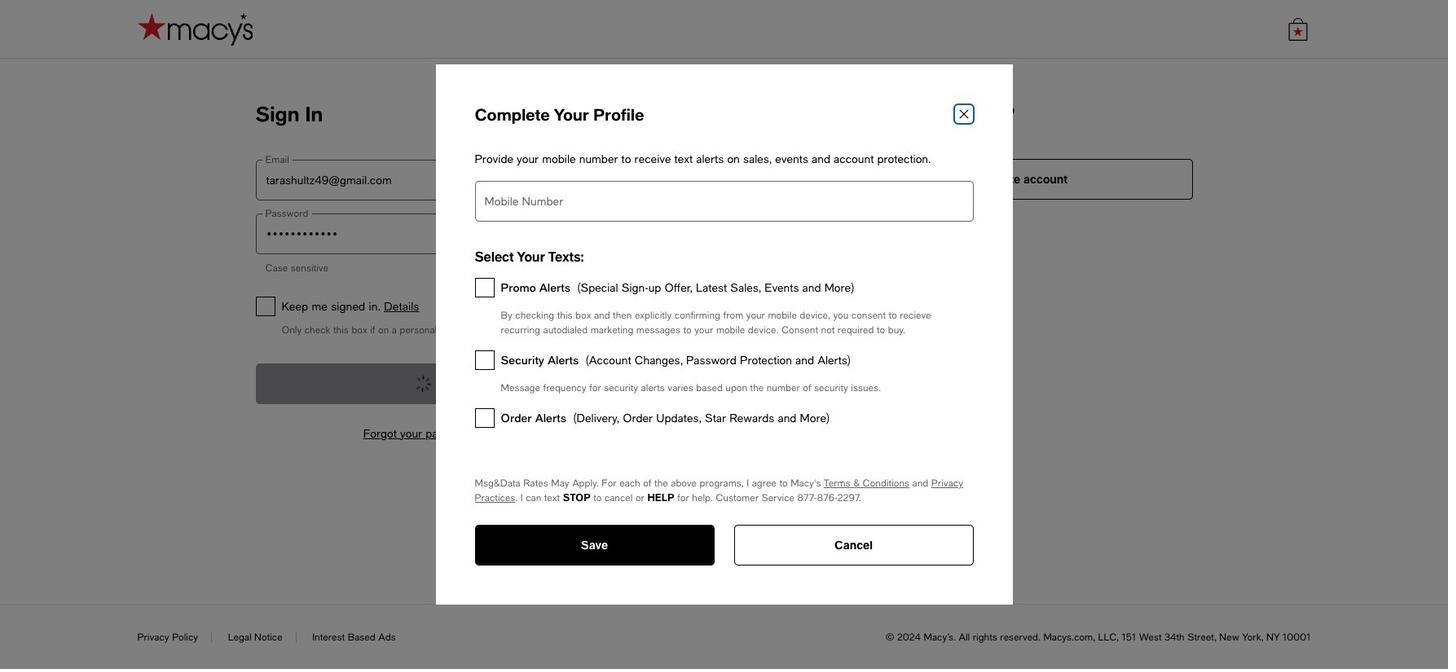 Task type: vqa. For each thing, say whether or not it's contained in the screenshot.
"Color Swatch Metallic Linen" Element
no



Task type: locate. For each thing, give the bounding box(es) containing it.
  password field
[[256, 214, 590, 254]]

none checkbox inside complete your profile dialog
[[475, 350, 494, 370]]

shopping bag has 0 items image
[[1287, 18, 1309, 40]]

  text field inside complete your profile dialog
[[475, 181, 974, 222]]

complete your profile dialog
[[436, 64, 1013, 605]]

  text field
[[475, 181, 974, 222]]

None checkbox
[[475, 350, 494, 370]]

  email field
[[256, 160, 590, 201]]

None checkbox
[[475, 278, 494, 298], [256, 297, 275, 316], [475, 408, 494, 428], [475, 278, 494, 298], [256, 297, 275, 316], [475, 408, 494, 428]]



